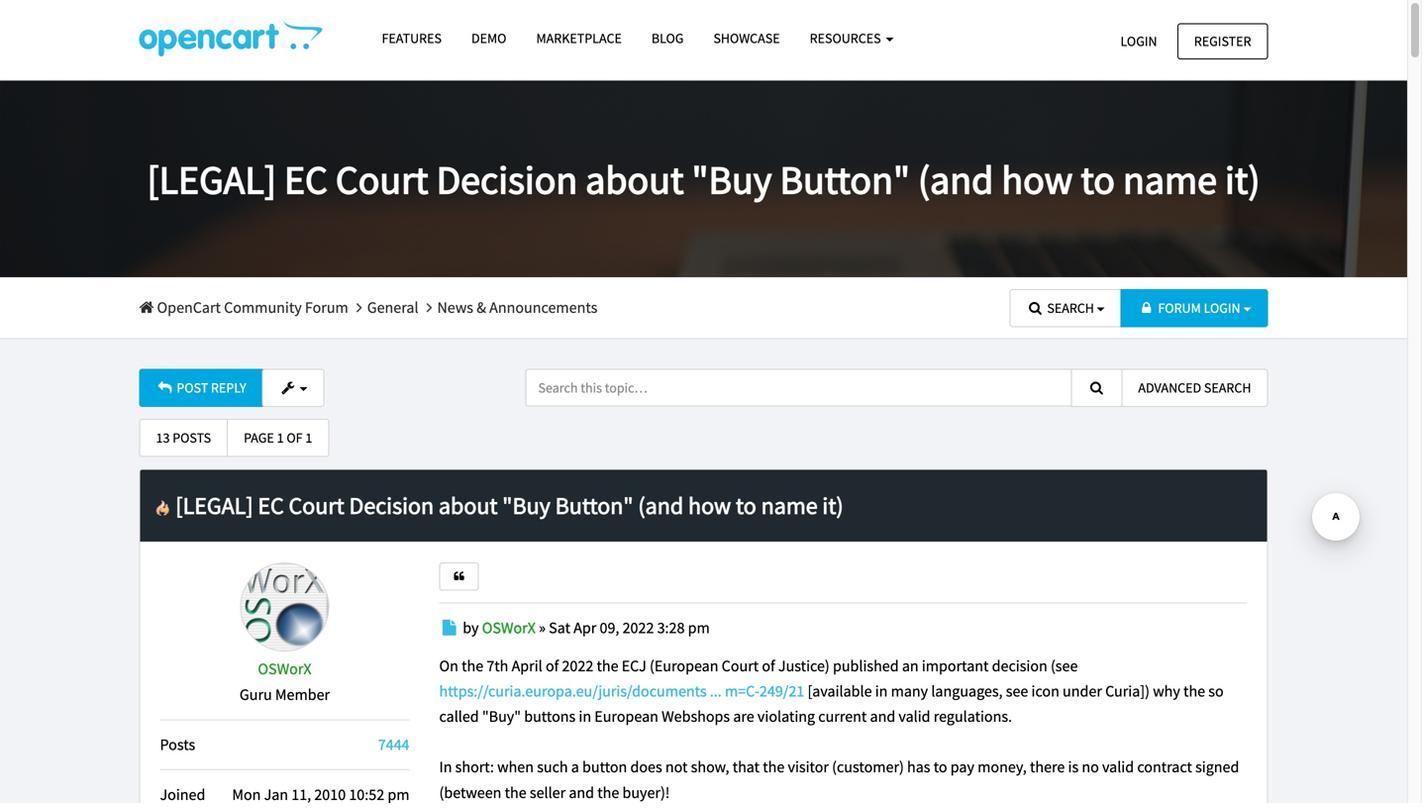 Task type: locate. For each thing, give the bounding box(es) containing it.
1 vertical spatial login
[[1205, 299, 1241, 317]]

0 horizontal spatial valid
[[899, 707, 931, 727]]

ec
[[284, 154, 328, 204], [258, 491, 284, 521]]

0 vertical spatial court
[[336, 154, 429, 204]]

wrench image
[[279, 381, 297, 395]]

0 horizontal spatial about
[[439, 491, 498, 521]]

osworx link left »
[[482, 619, 536, 638]]

reply
[[211, 379, 246, 397]]

valid down many
[[899, 707, 931, 727]]

2022 right 09,
[[623, 619, 654, 638]]

0 horizontal spatial and
[[569, 783, 595, 803]]

such
[[537, 758, 568, 778]]

1 vertical spatial (and
[[639, 491, 684, 521]]

seller
[[530, 783, 566, 803]]

1 horizontal spatial it)
[[1226, 154, 1261, 204]]

0 vertical spatial name
[[1124, 154, 1218, 204]]

about
[[586, 154, 684, 204], [439, 491, 498, 521]]

1 vertical spatial and
[[569, 783, 595, 803]]

1 vertical spatial 2022
[[562, 656, 594, 676]]

1 vertical spatial about
[[439, 491, 498, 521]]

1 vertical spatial button"
[[556, 491, 634, 521]]

2022 up https://curia.europa.eu/juris/documents
[[562, 656, 594, 676]]

2 vertical spatial court
[[722, 656, 759, 676]]

forum
[[305, 298, 349, 318], [1159, 299, 1202, 317]]

1 vertical spatial valid
[[1103, 758, 1135, 778]]

button"
[[780, 154, 911, 204], [556, 491, 634, 521]]

post reply link
[[139, 369, 263, 407]]

login inside forum login popup button
[[1205, 299, 1241, 317]]

09,
[[600, 619, 620, 638]]

1 horizontal spatial forum
[[1159, 299, 1202, 317]]

1 horizontal spatial and
[[871, 707, 896, 727]]

justice)
[[779, 656, 830, 676]]

0 horizontal spatial (and
[[639, 491, 684, 521]]

0 vertical spatial and
[[871, 707, 896, 727]]

forum login button
[[1121, 289, 1269, 327]]

1 horizontal spatial in
[[876, 682, 888, 701]]

2 1 from the left
[[306, 429, 312, 447]]

1 horizontal spatial of
[[546, 656, 559, 676]]

&
[[477, 298, 487, 318]]

1 horizontal spatial (and
[[919, 154, 994, 204]]

decision
[[437, 154, 578, 204], [349, 491, 434, 521]]

opencart
[[157, 298, 221, 318]]

0 vertical spatial ec
[[284, 154, 328, 204]]

buyer)!
[[623, 783, 670, 803]]

search image
[[1027, 301, 1045, 315]]

osworx left »
[[482, 619, 536, 638]]

1 vertical spatial it)
[[823, 491, 844, 521]]

1 vertical spatial name
[[762, 491, 818, 521]]

in down https://curia.europa.eu/juris/documents
[[579, 707, 592, 727]]

login
[[1121, 32, 1158, 50], [1205, 299, 1241, 317]]

is
[[1069, 758, 1079, 778]]

1 horizontal spatial 1
[[306, 429, 312, 447]]

1 horizontal spatial decision
[[437, 154, 578, 204]]

0 horizontal spatial 1
[[277, 429, 284, 447]]

the left 'so' on the bottom right of page
[[1184, 682, 1206, 701]]

[legal]
[[147, 154, 276, 204], [176, 491, 253, 521]]

in
[[876, 682, 888, 701], [579, 707, 592, 727]]

"buy
[[692, 154, 772, 204], [503, 491, 551, 521]]

published
[[833, 656, 899, 676]]

ecj
[[622, 656, 647, 676]]

see
[[1007, 682, 1029, 701]]

valid inside in short: when such a button does not show, that the visitor (customer) has to pay money, there is no valid contract signed (between the seller and the buyer)!
[[1103, 758, 1135, 778]]

the
[[462, 656, 484, 676], [597, 656, 619, 676], [1184, 682, 1206, 701], [763, 758, 785, 778], [505, 783, 527, 803], [598, 783, 620, 803]]

advanced
[[1139, 379, 1202, 397]]

0 horizontal spatial decision
[[349, 491, 434, 521]]

0 vertical spatial decision
[[437, 154, 578, 204]]

0 vertical spatial button"
[[780, 154, 911, 204]]

page 1 of 1
[[244, 429, 312, 447]]

0 vertical spatial [legal]
[[147, 154, 276, 204]]

no
[[1082, 758, 1100, 778]]

0 horizontal spatial login
[[1121, 32, 1158, 50]]

so
[[1209, 682, 1224, 701]]

1 vertical spatial court
[[289, 491, 345, 521]]

0 horizontal spatial in
[[579, 707, 592, 727]]

valid
[[899, 707, 931, 727], [1103, 758, 1135, 778]]

posts
[[160, 735, 195, 755]]

forum right lock icon on the right top
[[1159, 299, 1202, 317]]

1 vertical spatial decision
[[349, 491, 434, 521]]

by osworx » sat apr 09, 2022 3:28 pm
[[463, 619, 710, 638]]

marketplace link
[[522, 21, 637, 56]]

and down a
[[569, 783, 595, 803]]

does
[[631, 758, 663, 778]]

0 vertical spatial osworx
[[482, 619, 536, 638]]

0 vertical spatial osworx link
[[482, 619, 536, 638]]

0 vertical spatial in
[[876, 682, 888, 701]]

»
[[539, 619, 546, 638]]

1 horizontal spatial button"
[[780, 154, 911, 204]]

court inside the on the 7th april of 2022 the ecj (european court of justice) published an important decision (see https://curia.europa.eu/juris/documents ... m=c-249/21
[[722, 656, 759, 676]]

0 vertical spatial login
[[1121, 32, 1158, 50]]

demo link
[[457, 21, 522, 56]]

1 vertical spatial how
[[689, 491, 732, 521]]

0 vertical spatial [legal] ec court decision about "buy button" (and how to name it)
[[147, 154, 1261, 204]]

an
[[903, 656, 919, 676]]

0 vertical spatial to
[[1081, 154, 1116, 204]]

1 vertical spatial to
[[736, 491, 757, 521]]

osworx up member
[[258, 660, 312, 679]]

1 horizontal spatial about
[[586, 154, 684, 204]]

the left ecj
[[597, 656, 619, 676]]

7444 link
[[378, 735, 410, 755]]

1 vertical spatial "buy
[[503, 491, 551, 521]]

1 horizontal spatial valid
[[1103, 758, 1135, 778]]

1 horizontal spatial login
[[1205, 299, 1241, 317]]

search
[[1205, 379, 1252, 397]]

0 vertical spatial "buy
[[692, 154, 772, 204]]

announcements
[[490, 298, 598, 318]]

0 horizontal spatial "buy
[[503, 491, 551, 521]]

regulations.
[[934, 707, 1013, 727]]

and down many
[[871, 707, 896, 727]]

forum right community at the top left of the page
[[305, 298, 349, 318]]

2 vertical spatial to
[[934, 758, 948, 778]]

and
[[871, 707, 896, 727], [569, 783, 595, 803]]

0 vertical spatial it)
[[1226, 154, 1261, 204]]

osworx
[[482, 619, 536, 638], [258, 660, 312, 679]]

buttons
[[524, 707, 576, 727]]

of right april
[[546, 656, 559, 676]]

osworx link
[[482, 619, 536, 638], [258, 660, 312, 679]]

community
[[224, 298, 302, 318]]

to
[[1081, 154, 1116, 204], [736, 491, 757, 521], [934, 758, 948, 778]]

of
[[287, 429, 303, 447], [546, 656, 559, 676], [762, 656, 776, 676]]

april
[[512, 656, 543, 676]]

m=c-
[[725, 682, 760, 701]]

of up 249/21
[[762, 656, 776, 676]]

osworx link up member
[[258, 660, 312, 679]]

button
[[583, 758, 628, 778]]

post reply group
[[139, 369, 325, 407]]

valid right no
[[1103, 758, 1135, 778]]

1 horizontal spatial 2022
[[623, 619, 654, 638]]

login right lock icon on the right top
[[1205, 299, 1241, 317]]

1 horizontal spatial osworx link
[[482, 619, 536, 638]]

how
[[1002, 154, 1074, 204], [689, 491, 732, 521]]

called
[[439, 707, 479, 727]]

curia])
[[1106, 682, 1150, 701]]

news & announcements link
[[437, 298, 598, 318]]

of right page
[[287, 429, 303, 447]]

1 vertical spatial osworx link
[[258, 660, 312, 679]]

user avatar image
[[240, 563, 329, 652]]

in left many
[[876, 682, 888, 701]]

to inside in short: when such a button does not show, that the visitor (customer) has to pay money, there is no valid contract signed (between the seller and the buyer)!
[[934, 758, 948, 778]]

not
[[666, 758, 688, 778]]

3:28
[[658, 619, 685, 638]]

0 horizontal spatial osworx
[[258, 660, 312, 679]]

1 horizontal spatial name
[[1124, 154, 1218, 204]]

it)
[[1226, 154, 1261, 204], [823, 491, 844, 521]]

0 horizontal spatial button"
[[556, 491, 634, 521]]

blog
[[652, 29, 684, 47]]

general link
[[367, 298, 419, 318]]

european
[[595, 707, 659, 727]]

0 horizontal spatial 2022
[[562, 656, 594, 676]]

opencart community forum link
[[139, 298, 349, 318]]

[legal] ec court decision about "buy button" (and how to name it)
[[147, 154, 1261, 204], [176, 491, 844, 521]]

news & announcements
[[437, 298, 598, 318]]

resources
[[810, 29, 884, 47]]

login left register
[[1121, 32, 1158, 50]]

showcase link
[[699, 21, 795, 56]]

0 vertical spatial valid
[[899, 707, 931, 727]]

1 horizontal spatial to
[[934, 758, 948, 778]]

[available in many languages, see icon under curia]) why the so called "buy" buttons in european webshops are violating current and valid regulations.
[[439, 682, 1224, 727]]

1 horizontal spatial how
[[1002, 154, 1074, 204]]

general
[[367, 298, 419, 318]]

1 vertical spatial osworx
[[258, 660, 312, 679]]



Task type: vqa. For each thing, say whether or not it's contained in the screenshot.
Unanswered Topics link
no



Task type: describe. For each thing, give the bounding box(es) containing it.
in
[[439, 758, 452, 778]]

reply image
[[156, 381, 174, 395]]

(see
[[1051, 656, 1079, 676]]

short:
[[455, 758, 494, 778]]

blog link
[[637, 21, 699, 56]]

(between
[[439, 783, 502, 803]]

that
[[733, 758, 760, 778]]

news
[[437, 298, 474, 318]]

on the 7th april of 2022 the ecj (european court of justice) published an important decision (see https://curia.europa.eu/juris/documents ... m=c-249/21
[[439, 656, 1079, 701]]

page
[[244, 429, 274, 447]]

1 vertical spatial ec
[[258, 491, 284, 521]]

the right that on the bottom right of the page
[[763, 758, 785, 778]]

0 vertical spatial how
[[1002, 154, 1074, 204]]

1 vertical spatial in
[[579, 707, 592, 727]]

resources link
[[795, 21, 909, 56]]

money,
[[978, 758, 1027, 778]]

lock image
[[1138, 301, 1156, 315]]

decision
[[993, 656, 1048, 676]]

valid inside [available in many languages, see icon under curia]) why the so called "buy" buttons in european webshops are violating current and valid regulations.
[[899, 707, 931, 727]]

visitor
[[788, 758, 829, 778]]

1 vertical spatial [legal]
[[176, 491, 253, 521]]

register
[[1195, 32, 1252, 50]]

0 vertical spatial about
[[586, 154, 684, 204]]

are
[[734, 707, 755, 727]]

search
[[1048, 299, 1095, 317]]

1 horizontal spatial "buy
[[692, 154, 772, 204]]

0 horizontal spatial name
[[762, 491, 818, 521]]

webshops
[[662, 707, 730, 727]]

1 horizontal spatial osworx
[[482, 619, 536, 638]]

features
[[382, 29, 442, 47]]

apr
[[574, 619, 597, 638]]

7th
[[487, 656, 509, 676]]

https://curia.europa.eu/juris/documents ... m=c-249/21 link
[[439, 682, 805, 701]]

post image
[[439, 621, 460, 636]]

2 horizontal spatial to
[[1081, 154, 1116, 204]]

the down 'button'
[[598, 783, 620, 803]]

0 vertical spatial (and
[[919, 154, 994, 204]]

by
[[463, 619, 479, 638]]

0 horizontal spatial of
[[287, 429, 303, 447]]

pay
[[951, 758, 975, 778]]

1 1 from the left
[[277, 429, 284, 447]]

login inside login link
[[1121, 32, 1158, 50]]

show,
[[691, 758, 730, 778]]

why
[[1154, 682, 1181, 701]]

the down when
[[505, 783, 527, 803]]

register link
[[1178, 23, 1269, 59]]

1 vertical spatial [legal] ec court decision about "buy button" (and how to name it)
[[176, 491, 844, 521]]

13 posts
[[156, 429, 211, 447]]

member
[[275, 685, 330, 705]]

[available
[[808, 682, 873, 701]]

"buy"
[[482, 707, 521, 727]]

and inside [available in many languages, see icon under curia]) why the so called "buy" buttons in european webshops are violating current and valid regulations.
[[871, 707, 896, 727]]

icon
[[1032, 682, 1060, 701]]

0 vertical spatial 2022
[[623, 619, 654, 638]]

languages,
[[932, 682, 1003, 701]]

249/21
[[760, 682, 805, 701]]

...
[[710, 682, 722, 701]]

current
[[819, 707, 867, 727]]

osworx inside osworx guru member
[[258, 660, 312, 679]]

https://curia.europa.eu/juris/documents
[[439, 682, 707, 701]]

the right on
[[462, 656, 484, 676]]

pm
[[688, 619, 710, 638]]

in short: when such a button does not show, that the visitor (customer) has to pay money, there is no valid contract signed (between the seller and the buyer)!
[[439, 758, 1240, 803]]

search image
[[1088, 381, 1106, 395]]

features link
[[367, 21, 457, 56]]

violating
[[758, 707, 816, 727]]

13
[[156, 429, 170, 447]]

demo
[[472, 29, 507, 47]]

opencart community forum
[[154, 298, 349, 318]]

important
[[922, 656, 989, 676]]

login link
[[1104, 23, 1175, 59]]

2 horizontal spatial of
[[762, 656, 776, 676]]

reply with quote image
[[452, 571, 466, 582]]

advanced search link
[[1122, 369, 1269, 407]]

under
[[1063, 682, 1103, 701]]

2022 inside the on the 7th april of 2022 the ecj (european court of justice) published an important decision (see https://curia.europa.eu/juris/documents ... m=c-249/21
[[562, 656, 594, 676]]

many
[[891, 682, 929, 701]]

sat
[[549, 619, 571, 638]]

0 horizontal spatial osworx link
[[258, 660, 312, 679]]

0 horizontal spatial how
[[689, 491, 732, 521]]

home image
[[139, 300, 154, 316]]

0 horizontal spatial forum
[[305, 298, 349, 318]]

0 horizontal spatial it)
[[823, 491, 844, 521]]

posts
[[173, 429, 211, 447]]

0 horizontal spatial to
[[736, 491, 757, 521]]

and inside in short: when such a button does not show, that the visitor (customer) has to pay money, there is no valid contract signed (between the seller and the buyer)!
[[569, 783, 595, 803]]

[legal] ec court decision about "buy button" (and how to name it) link
[[176, 491, 844, 521]]

osworx guru member
[[240, 660, 330, 705]]

there
[[1031, 758, 1066, 778]]

marketplace
[[537, 29, 622, 47]]

Advanced search search field
[[511, 369, 1284, 407]]

contract
[[1138, 758, 1193, 778]]

Search this topic… text field
[[526, 369, 1073, 407]]

a
[[572, 758, 580, 778]]

post reply
[[174, 379, 246, 397]]

post
[[177, 379, 208, 397]]

signed
[[1196, 758, 1240, 778]]

when
[[498, 758, 534, 778]]

13 posts link
[[139, 419, 228, 457]]

(european
[[650, 656, 719, 676]]

on
[[439, 656, 459, 676]]

forum inside forum login popup button
[[1159, 299, 1202, 317]]

forum login
[[1159, 299, 1241, 317]]

the inside [available in many languages, see icon under curia]) why the so called "buy" buttons in european webshops are violating current and valid regulations.
[[1184, 682, 1206, 701]]



